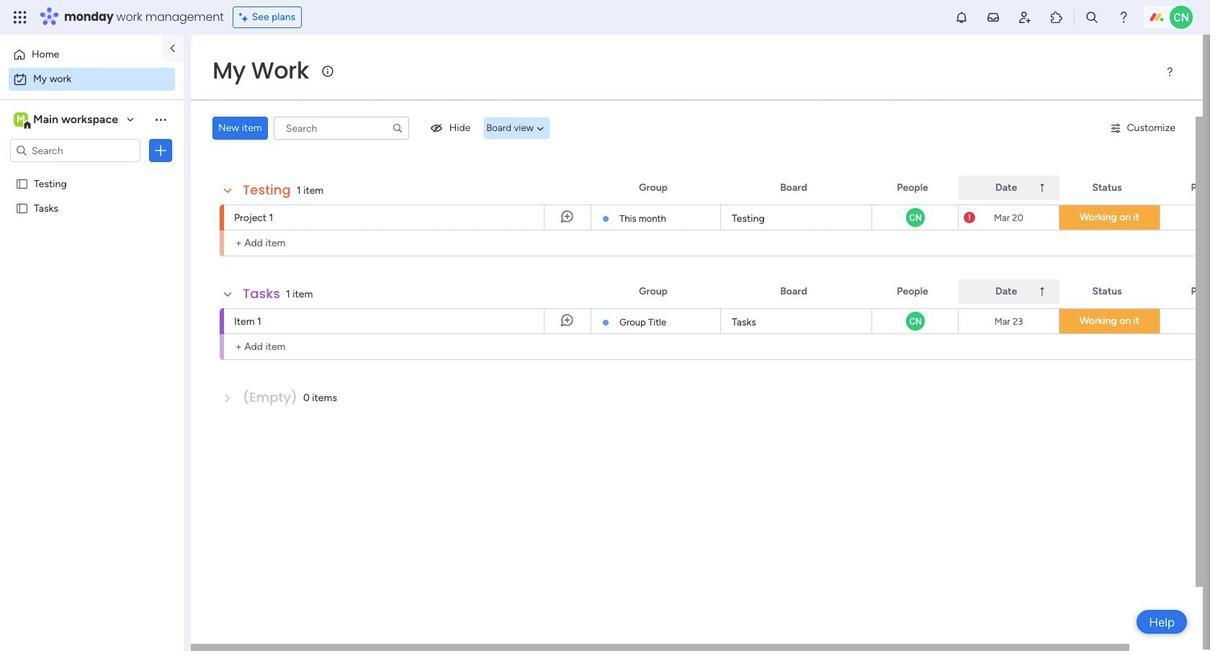 Task type: vqa. For each thing, say whether or not it's contained in the screenshot.
'monday marketplace' icon
yes



Task type: locate. For each thing, give the bounding box(es) containing it.
cool name image
[[1171, 6, 1194, 29]]

list box
[[0, 168, 184, 415]]

option
[[9, 43, 154, 66], [9, 68, 175, 91], [0, 170, 184, 173]]

update feed image
[[987, 10, 1001, 25]]

2 vertical spatial option
[[0, 170, 184, 173]]

workspace selection element
[[14, 111, 120, 130]]

None search field
[[274, 117, 409, 140]]

0 vertical spatial option
[[9, 43, 154, 66]]

search everything image
[[1085, 10, 1100, 25]]

monday marketplace image
[[1050, 10, 1065, 25]]

1 column header from the top
[[959, 176, 1060, 200]]

workspace image
[[14, 112, 28, 128]]

0 vertical spatial column header
[[959, 176, 1060, 200]]

1 vertical spatial column header
[[959, 280, 1060, 304]]

column header
[[959, 176, 1060, 200], [959, 280, 1060, 304]]

menu image
[[1165, 66, 1176, 78]]

select product image
[[13, 10, 27, 25]]

notifications image
[[955, 10, 969, 25]]

sort image
[[1037, 286, 1049, 298]]

sort image
[[1037, 182, 1049, 194]]

2 column header from the top
[[959, 280, 1060, 304]]



Task type: describe. For each thing, give the bounding box(es) containing it.
1 vertical spatial option
[[9, 68, 175, 91]]

invite members image
[[1018, 10, 1033, 25]]

public board image
[[15, 201, 29, 215]]

Search in workspace field
[[30, 142, 120, 159]]

options image
[[154, 143, 168, 158]]

search image
[[392, 123, 403, 134]]

Filter dashboard by text search field
[[274, 117, 409, 140]]

v2 overdue deadline image
[[964, 211, 976, 225]]

workspace options image
[[154, 112, 168, 127]]

see plans image
[[239, 9, 252, 25]]

public board image
[[15, 177, 29, 190]]

help image
[[1117, 10, 1132, 25]]



